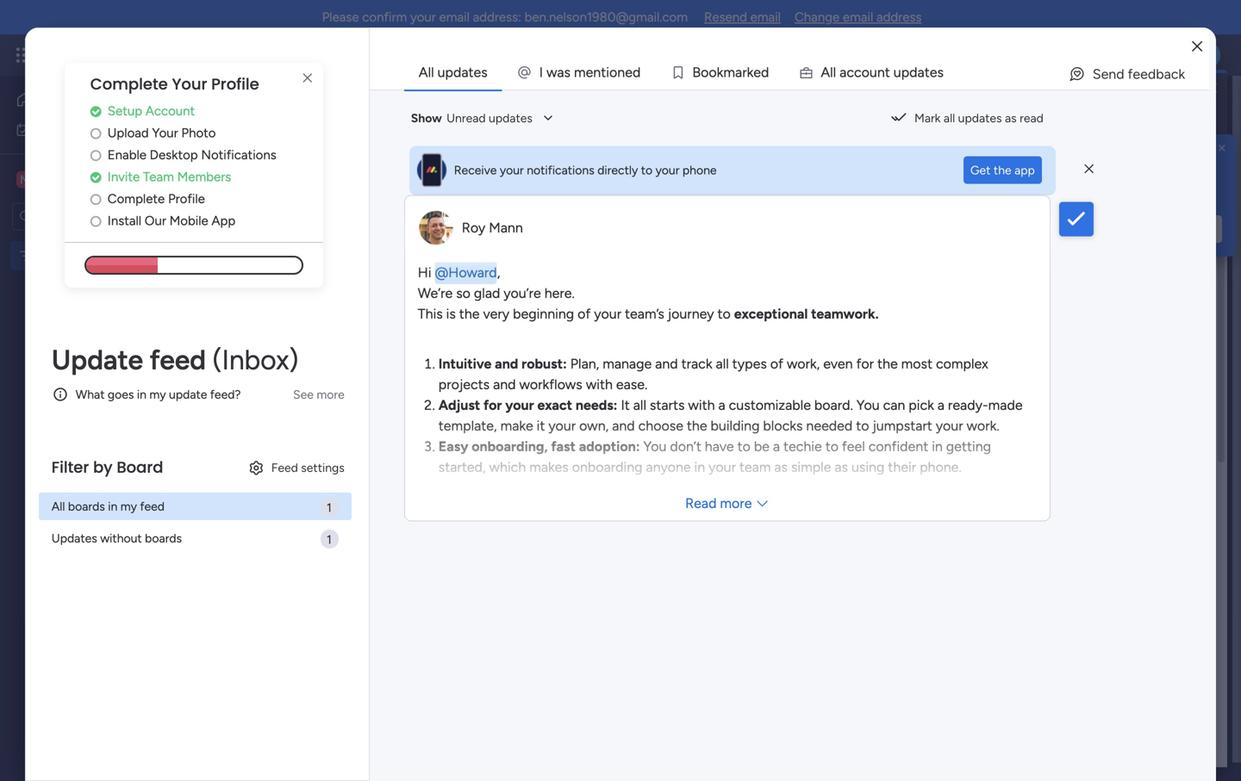 Task type: describe. For each thing, give the bounding box(es) containing it.
nov for nov 23
[[845, 435, 866, 449]]

please confirm your email address: ben.nelson1980@gmail.com
[[322, 9, 688, 25]]

this inside field
[[297, 262, 328, 284]]

all inside the plan, manage and track all types of work, even for the most complex projects and workflows with ease.
[[716, 356, 729, 372]]

techie
[[784, 439, 822, 455]]

0 vertical spatial feed
[[150, 343, 206, 377]]

get
[[971, 163, 991, 178]]

of right type at top
[[359, 131, 371, 145]]

2 vertical spatial boards
[[145, 531, 182, 546]]

complete for complete profile
[[108, 191, 165, 207]]

don't
[[670, 439, 702, 455]]

address:
[[473, 9, 521, 25]]

to inside "it all starts with a customizable board. you can pick a ready-made template, make it your own, and choose the building blocks needed to jumpstart your work."
[[856, 418, 869, 435]]

your inside button
[[707, 131, 731, 145]]

invite teammates start working better together by adding new members to your board
[[990, 150, 1205, 200]]

close image
[[1216, 141, 1229, 155]]

all for starts
[[633, 397, 647, 414]]

team's
[[625, 306, 665, 322]]

updates for mark
[[958, 111, 1002, 125]]

1 horizontal spatial as
[[835, 460, 848, 476]]

have
[[705, 439, 734, 455]]

tab list inside "dialog"
[[404, 55, 1210, 90]]

journey
[[668, 306, 714, 322]]

in down don't
[[695, 460, 705, 476]]

activity button
[[999, 95, 1080, 122]]

in up phone.
[[932, 439, 943, 455]]

quick
[[986, 212, 1015, 227]]

as inside button
[[1005, 111, 1017, 125]]

main for main table
[[288, 162, 314, 176]]

2 e from the left
[[625, 64, 633, 81]]

close
[[910, 353, 941, 368]]

setup account
[[108, 103, 195, 119]]

you don't have to be a techie to feel confident in getting started, which makes onboarding anyone in your team as simple as using their phone.
[[439, 439, 991, 476]]

you're
[[504, 285, 541, 302]]

all updates link
[[405, 56, 502, 89]]

1 horizontal spatial profile
[[211, 73, 259, 95]]

see plans
[[301, 48, 354, 63]]

a right pick
[[938, 397, 945, 414]]

your for profile
[[172, 73, 207, 95]]

see for see plans
[[301, 48, 322, 63]]

feed
[[271, 461, 298, 475]]

boards inside quick switch between boards
[[986, 230, 1023, 245]]

notifications
[[527, 163, 595, 178]]

update
[[169, 387, 207, 402]]

your down open/close
[[936, 418, 964, 435]]

howard image
[[1193, 41, 1221, 69]]

m for e
[[574, 64, 586, 81]]

@howard
[[435, 265, 497, 281]]

1 for all boards in my feed
[[327, 501, 332, 515]]

a right a
[[840, 64, 847, 81]]

my for feed
[[120, 499, 137, 514]]

Owner field
[[623, 297, 668, 316]]

projects
[[439, 377, 490, 393]]

in up updates without boards
[[108, 499, 118, 514]]

feel
[[842, 439, 865, 455]]

send feedback button
[[1062, 60, 1193, 88]]

task inside button
[[296, 207, 320, 222]]

2 s from the left
[[938, 64, 944, 81]]

my first board list box
[[0, 238, 220, 503]]

a right i
[[557, 64, 564, 81]]

status
[[728, 299, 763, 314]]

a l l a c c o u n t u p d a t e s
[[821, 64, 944, 81]]

mobile
[[169, 213, 208, 229]]

robust:
[[522, 356, 567, 372]]

to right directly
[[641, 163, 653, 178]]

2 o from the left
[[701, 64, 709, 81]]

feed?
[[210, 387, 241, 402]]

with inside "it all starts with a customizable board. you can pick a ready-made template, make it your own, and choose the building blocks needed to jumpstart your work."
[[688, 397, 715, 414]]

0 horizontal spatial by
[[93, 457, 113, 479]]

updates inside all updates link
[[438, 64, 488, 81]]

manage any type of project. assign owners, set timelines and keep track of where your project stands. button
[[261, 128, 840, 148]]

workspace
[[73, 172, 141, 188]]

22
[[869, 387, 882, 401]]

work,
[[787, 356, 820, 372]]

for inside the plan, manage and track all types of work, even for the most complex projects and workflows with ease.
[[857, 356, 874, 372]]

of left where
[[656, 131, 667, 145]]

1 vertical spatial feed
[[140, 499, 165, 514]]

manage any type of project. assign owners, set timelines and keep track of where your project stands.
[[264, 131, 814, 145]]

invite team members link
[[90, 168, 323, 187]]

workflows
[[519, 377, 583, 393]]

2 u from the left
[[894, 64, 902, 81]]

open/close navigation
[[910, 395, 1037, 410]]

simple
[[791, 460, 831, 476]]

complete profile link
[[90, 189, 323, 209]]

be
[[754, 439, 770, 455]]

1 vertical spatial dapulse x slim image
[[1085, 162, 1094, 177]]

open/close
[[910, 395, 976, 410]]

a right b on the top right of the page
[[735, 64, 742, 81]]

and left robust:
[[495, 356, 518, 372]]

to left the be
[[738, 439, 751, 455]]

in right goes
[[137, 387, 147, 402]]

intuitive
[[439, 356, 492, 372]]

got it button
[[1178, 216, 1223, 243]]

week for this week
[[332, 262, 373, 284]]

person button
[[446, 201, 521, 228]]

system
[[910, 175, 958, 191]]

email for change email address
[[843, 9, 874, 25]]

notifications
[[201, 147, 277, 163]]

your down set
[[500, 163, 524, 178]]

Status field
[[724, 297, 768, 316]]

invite for teammates
[[990, 150, 1026, 166]]

this week
[[297, 262, 373, 284]]

got
[[1185, 222, 1205, 237]]

desktop
[[150, 147, 198, 163]]

d for a l l a c c o u n t u p d a t e s
[[910, 64, 918, 81]]

project.
[[374, 131, 416, 145]]

work.
[[967, 418, 1000, 435]]

your up fast on the bottom
[[549, 418, 576, 435]]

a up building
[[719, 397, 726, 414]]

circle o image
[[90, 193, 101, 206]]

receive
[[454, 163, 497, 178]]

main table
[[288, 162, 345, 176]]

the inside the plan, manage and track all types of work, even for the most complex projects and workflows with ease.
[[878, 356, 898, 372]]

2 n from the left
[[618, 64, 625, 81]]

all for all updates
[[419, 64, 434, 81]]

1 for updates without boards
[[327, 533, 332, 547]]

assign
[[418, 131, 455, 145]]

adoption:
[[579, 439, 640, 455]]

This week field
[[292, 262, 377, 285]]

my up manage
[[262, 89, 302, 128]]

navigation
[[978, 395, 1037, 410]]

starts
[[650, 397, 685, 414]]

column information image
[[780, 300, 794, 313]]

upload
[[108, 125, 149, 141]]

i w a s m e n t i o n e d
[[539, 64, 641, 81]]

is
[[446, 306, 456, 322]]

0 horizontal spatial for
[[484, 397, 502, 414]]

m
[[20, 172, 30, 187]]

your right confirm
[[410, 9, 436, 25]]

show unread updates
[[411, 111, 533, 125]]

without
[[100, 531, 142, 546]]

v2 shortcuts question mark image
[[957, 124, 977, 144]]

install our mobile app link
[[90, 211, 323, 231]]

0 horizontal spatial as
[[775, 460, 788, 476]]

and inside button
[[574, 131, 594, 145]]

all for all boards in my feed
[[52, 499, 65, 514]]

m for a
[[724, 64, 735, 81]]

track inside button
[[626, 131, 653, 145]]

task for task 2
[[326, 387, 349, 401]]

your up make
[[505, 397, 534, 414]]

manage
[[603, 356, 652, 372]]

new task
[[268, 207, 320, 222]]

your for photo
[[152, 125, 178, 141]]

install
[[108, 213, 141, 229]]

teamwork.
[[811, 306, 879, 322]]

2 d from the left
[[761, 64, 769, 81]]

workspace selection element
[[16, 169, 144, 190]]

complex
[[936, 356, 989, 372]]

0 vertical spatial board
[[365, 89, 447, 128]]

template,
[[439, 418, 497, 435]]

account
[[146, 103, 195, 119]]

feedback
[[1128, 66, 1186, 82]]

v2 overdue deadline image
[[810, 434, 823, 450]]

check circle image for setup
[[90, 105, 101, 118]]

got it
[[1185, 222, 1216, 237]]

switch
[[1018, 212, 1053, 227]]

directly
[[598, 163, 638, 178]]

the inside "it all starts with a customizable board. you can pick a ready-made template, make it your own, and choose the building blocks needed to jumpstart your work."
[[687, 418, 707, 435]]

workspace image
[[16, 170, 34, 189]]

address
[[877, 9, 922, 25]]

your left phone
[[656, 163, 680, 178]]

Due date field
[[835, 297, 892, 316]]

owners,
[[457, 131, 500, 145]]

home
[[40, 93, 73, 107]]

better
[[1065, 169, 1099, 183]]

a inside you don't have to be a techie to feel confident in getting started, which makes onboarding anyone in your team as simple as using their phone.
[[773, 439, 780, 455]]

install our mobile app
[[108, 213, 236, 229]]

my inside button
[[38, 122, 54, 137]]

0 horizontal spatial board
[[117, 457, 163, 479]]

a right p
[[918, 64, 925, 81]]

to inside invite teammates start working better together by adding new members to your board
[[1069, 186, 1080, 200]]

home button
[[10, 86, 185, 114]]

r
[[742, 64, 747, 81]]

photo
[[181, 125, 216, 141]]

Next week field
[[292, 559, 381, 581]]

nov for nov 22
[[845, 387, 866, 401]]

autopilot image
[[1075, 157, 1089, 179]]

where
[[670, 131, 704, 145]]

very
[[483, 306, 510, 322]]

to right v2 overdue deadline icon
[[826, 439, 839, 455]]

the inside get the app button
[[994, 163, 1012, 178]]

and down "intuitive and robust:"
[[493, 377, 516, 393]]

1 horizontal spatial first
[[308, 89, 358, 128]]

3 t from the left
[[925, 64, 930, 81]]

done
[[731, 387, 760, 401]]

Search field
[[385, 203, 437, 227]]

all boards in my feed
[[52, 499, 165, 514]]

complete for complete your profile
[[90, 73, 168, 95]]

Search in workspace field
[[36, 207, 144, 227]]

your inside hi @howard , we're so glad you're here. this is the very beginning of your team's journey to exceptional teamwork.
[[594, 306, 622, 322]]



Task type: vqa. For each thing, say whether or not it's contained in the screenshot.
second Status field from the bottom of the page
no



Task type: locate. For each thing, give the bounding box(es) containing it.
1 horizontal spatial it
[[1208, 222, 1216, 237]]

you down the choose
[[644, 439, 667, 455]]

invite teammates heading
[[990, 148, 1223, 167]]

ben.nelson1980@gmail.com
[[525, 9, 688, 25]]

as down feel
[[835, 460, 848, 476]]

manage
[[264, 131, 307, 145]]

i
[[606, 64, 610, 81]]

your inside you don't have to be a techie to feel confident in getting started, which makes onboarding anyone in your team as simple as using their phone.
[[709, 460, 736, 476]]

types
[[733, 356, 767, 372]]

makes
[[530, 460, 569, 476]]

can
[[883, 397, 906, 414]]

feed up without
[[140, 499, 165, 514]]

v2 done deadline image
[[810, 386, 823, 402]]

0 horizontal spatial first
[[60, 249, 82, 263]]

1 vertical spatial my
[[120, 499, 137, 514]]

your down have
[[709, 460, 736, 476]]

1 m from the left
[[574, 64, 586, 81]]

most
[[901, 356, 933, 372]]

keyboard
[[910, 103, 979, 122]]

more for read more
[[720, 496, 752, 512]]

e right r
[[754, 64, 761, 81]]

a
[[557, 64, 564, 81], [735, 64, 742, 81], [840, 64, 847, 81], [918, 64, 925, 81], [719, 397, 726, 414], [938, 397, 945, 414], [773, 439, 780, 455]]

complete up install at left top
[[108, 191, 165, 207]]

updates for show
[[489, 111, 533, 125]]

task for task
[[438, 299, 461, 313]]

boards down the quick
[[986, 230, 1023, 245]]

task 2
[[326, 387, 359, 401]]

circle o image down circle o icon
[[90, 215, 101, 228]]

0 vertical spatial this
[[297, 262, 328, 284]]

automate
[[1096, 162, 1150, 176]]

new inside invite teammates start working better together by adding new members to your board
[[990, 186, 1012, 200]]

1 vertical spatial 1
[[327, 533, 332, 547]]

select product image
[[16, 47, 33, 64]]

2 horizontal spatial updates
[[958, 111, 1002, 125]]

plan,
[[571, 356, 599, 372]]

0 vertical spatial complete
[[90, 73, 168, 95]]

board up "project."
[[365, 89, 447, 128]]

board down together
[[1110, 186, 1142, 200]]

1 vertical spatial boards
[[68, 499, 105, 514]]

1 horizontal spatial m
[[724, 64, 735, 81]]

0 horizontal spatial board
[[85, 249, 116, 263]]

main left the table at the left of page
[[288, 162, 314, 176]]

of left work,
[[771, 356, 784, 372]]

0 vertical spatial first
[[308, 89, 358, 128]]

of inside the plan, manage and track all types of work, even for the most complex projects and workflows with ease.
[[771, 356, 784, 372]]

1 l from the left
[[830, 64, 833, 81]]

this inside hi @howard , we're so glad you're here. this is the very beginning of your team's journey to exceptional teamwork.
[[418, 306, 443, 322]]

of right beginning
[[578, 306, 591, 322]]

0 vertical spatial see
[[301, 48, 322, 63]]

1 horizontal spatial k
[[747, 64, 754, 81]]

see for see more
[[293, 387, 314, 402]]

the left most
[[878, 356, 898, 372]]

your left team's
[[594, 306, 622, 322]]

3 email from the left
[[843, 9, 874, 25]]

main for main workspace
[[40, 172, 70, 188]]

your inside invite teammates start working better together by adding new members to your board
[[1083, 186, 1107, 200]]

1 vertical spatial work
[[57, 122, 84, 137]]

1 vertical spatial track
[[682, 356, 713, 372]]

check circle image up circle o icon
[[90, 171, 101, 184]]

2 k from the left
[[747, 64, 754, 81]]

1 vertical spatial new
[[320, 718, 343, 732]]

with up needs: on the bottom of page
[[586, 377, 613, 393]]

as right team at the bottom right of the page
[[775, 460, 788, 476]]

intuitive and robust:
[[439, 356, 567, 372]]

you left the can
[[857, 397, 880, 414]]

0 vertical spatial task
[[296, 207, 320, 222]]

email right resend
[[751, 9, 781, 25]]

work inside button
[[57, 122, 84, 137]]

ease.
[[616, 377, 648, 393]]

the right is
[[459, 306, 480, 322]]

1 vertical spatial all
[[716, 356, 729, 372]]

circle o image for upload
[[90, 127, 101, 140]]

1 vertical spatial you
[[644, 439, 667, 455]]

more left 2
[[317, 387, 345, 402]]

you inside you don't have to be a techie to feel confident in getting started, which makes onboarding anyone in your team as simple as using their phone.
[[644, 439, 667, 455]]

updates
[[438, 64, 488, 81], [489, 111, 533, 125], [958, 111, 1002, 125]]

email left address:
[[439, 9, 470, 25]]

plan, manage and track all types of work, even for the most complex projects and workflows with ease.
[[439, 356, 989, 393]]

getting
[[946, 439, 991, 455]]

2 horizontal spatial as
[[1005, 111, 1017, 125]]

1 horizontal spatial email
[[751, 9, 781, 25]]

this left is
[[418, 306, 443, 322]]

nov left "23"
[[845, 435, 866, 449]]

s right w on the left of the page
[[564, 64, 571, 81]]

1 horizontal spatial for
[[857, 356, 874, 372]]

add to favorites image
[[489, 100, 506, 117]]

2 m from the left
[[724, 64, 735, 81]]

new
[[990, 186, 1012, 200], [320, 718, 343, 732]]

n left i
[[593, 64, 601, 81]]

confident
[[869, 439, 929, 455]]

2
[[352, 387, 359, 401]]

board inside invite teammates start working better together by adding new members to your board
[[1110, 186, 1142, 200]]

0 horizontal spatial with
[[586, 377, 613, 393]]

and
[[574, 131, 594, 145], [495, 356, 518, 372], [655, 356, 678, 372], [493, 377, 516, 393], [612, 418, 635, 435]]

circle o image left upload
[[90, 127, 101, 140]]

my first board inside list box
[[41, 249, 116, 263]]

0 vertical spatial all
[[944, 111, 955, 125]]

circle o image inside the enable desktop notifications link
[[90, 149, 101, 162]]

1 horizontal spatial board
[[365, 89, 447, 128]]

show
[[411, 111, 442, 125]]

invite team members
[[108, 169, 231, 185]]

check circle image inside setup account "link"
[[90, 105, 101, 118]]

0 vertical spatial track
[[626, 131, 653, 145]]

see more button
[[286, 381, 352, 408]]

0 horizontal spatial u
[[870, 64, 878, 81]]

read
[[1020, 111, 1044, 125]]

2 vertical spatial all
[[633, 397, 647, 414]]

it
[[1208, 222, 1216, 237], [537, 418, 545, 435]]

1 vertical spatial first
[[60, 249, 82, 263]]

0 vertical spatial my first board
[[262, 89, 447, 128]]

my inside list box
[[41, 249, 57, 263]]

invite for team
[[108, 169, 140, 185]]

0 horizontal spatial more
[[317, 387, 345, 402]]

read
[[686, 496, 717, 512]]

week right next
[[335, 559, 376, 581]]

0 vertical spatial more
[[317, 387, 345, 402]]

0 horizontal spatial t
[[601, 64, 606, 81]]

work for monday
[[139, 45, 170, 65]]

1 horizontal spatial board
[[910, 439, 948, 456]]

resend email link
[[704, 9, 781, 25]]

started,
[[439, 460, 486, 476]]

1 1 from the top
[[327, 501, 332, 515]]

goes
[[108, 387, 134, 402]]

and inside "it all starts with a customizable board. you can pick a ready-made template, make it your own, and choose the building blocks needed to jumpstart your work."
[[612, 418, 635, 435]]

email for resend email
[[751, 9, 781, 25]]

1 vertical spatial check circle image
[[90, 171, 101, 184]]

0 horizontal spatial k
[[717, 64, 724, 81]]

1 vertical spatial week
[[335, 559, 376, 581]]

1 o from the left
[[610, 64, 618, 81]]

to up nov 23 at the bottom of the page
[[856, 418, 869, 435]]

keyboard shortcuts
[[910, 103, 1053, 122]]

monday work management
[[77, 45, 268, 65]]

1 up next week
[[327, 533, 332, 547]]

0 horizontal spatial dapulse x slim image
[[297, 68, 318, 89]]

3 d from the left
[[910, 64, 918, 81]]

track right the keep
[[626, 131, 653, 145]]

t right p
[[925, 64, 930, 81]]

dialog
[[25, 28, 1217, 782]]

as left read
[[1005, 111, 1017, 125]]

1 email from the left
[[439, 9, 470, 25]]

new right add
[[320, 718, 343, 732]]

0 vertical spatial new
[[990, 186, 1012, 200]]

1 vertical spatial board
[[117, 457, 163, 479]]

1 horizontal spatial with
[[688, 397, 715, 414]]

0 horizontal spatial profile
[[168, 191, 205, 207]]

1 u from the left
[[870, 64, 878, 81]]

0 horizontal spatial you
[[644, 439, 667, 455]]

next week
[[297, 559, 376, 581]]

email right the change
[[843, 9, 874, 25]]

n right i
[[618, 64, 625, 81]]

tab list containing all updates
[[404, 55, 1210, 90]]

2 horizontal spatial boards
[[986, 230, 1023, 245]]

all for updates
[[944, 111, 955, 125]]

1 horizontal spatial updates
[[489, 111, 533, 125]]

add view image
[[368, 163, 375, 175]]

2 horizontal spatial board
[[1110, 186, 1142, 200]]

1 horizontal spatial more
[[720, 496, 752, 512]]

more for see more
[[317, 387, 345, 402]]

invite
[[990, 150, 1026, 166], [108, 169, 140, 185]]

close image
[[1192, 40, 1203, 53]]

0 vertical spatial week
[[332, 262, 373, 284]]

tab list
[[404, 55, 1210, 90]]

d right i
[[633, 64, 641, 81]]

1 circle o image from the top
[[90, 127, 101, 140]]

new down start in the top right of the page
[[990, 186, 1012, 200]]

circle o image up main workspace
[[90, 149, 101, 162]]

1 d from the left
[[633, 64, 641, 81]]

0 vertical spatial boards
[[986, 230, 1023, 245]]

my left update
[[149, 387, 166, 402]]

1 c from the left
[[847, 64, 854, 81]]

invite down "enable" at the left
[[108, 169, 140, 185]]

roy mann
[[462, 220, 523, 236]]

owner
[[627, 299, 663, 314]]

your up setup account "link"
[[172, 73, 207, 95]]

0 vertical spatial with
[[586, 377, 613, 393]]

1 horizontal spatial work
[[139, 45, 170, 65]]

exceptional
[[734, 306, 808, 322]]

by inside invite teammates start working better together by adding new members to your board
[[1152, 169, 1165, 183]]

stands.
[[776, 131, 814, 145]]

2 nov from the top
[[845, 435, 866, 449]]

0 horizontal spatial n
[[593, 64, 601, 81]]

3 circle o image from the top
[[90, 215, 101, 228]]

3 e from the left
[[754, 64, 761, 81]]

0 horizontal spatial d
[[633, 64, 641, 81]]

so
[[456, 285, 471, 302]]

circle o image
[[90, 127, 101, 140], [90, 149, 101, 162], [90, 215, 101, 228]]

o down the ben.nelson1980@gmail.com
[[610, 64, 618, 81]]

first up type at top
[[308, 89, 358, 128]]

1 vertical spatial it
[[537, 418, 545, 435]]

d for i w a s m e n t i o n e d
[[633, 64, 641, 81]]

any
[[310, 131, 329, 145]]

o
[[610, 64, 618, 81], [701, 64, 709, 81], [709, 64, 717, 81], [862, 64, 870, 81]]

circle o image for install
[[90, 215, 101, 228]]

circle o image inside install our mobile app link
[[90, 215, 101, 228]]

dialog containing update feed
[[25, 28, 1217, 782]]

by left adding
[[1152, 169, 1165, 183]]

week for next week
[[335, 559, 376, 581]]

send feedback
[[1093, 66, 1186, 82]]

1 vertical spatial all
[[52, 499, 65, 514]]

you inside "it all starts with a customizable board. you can pick a ready-made template, make it your own, and choose the building blocks needed to jumpstart your work."
[[857, 397, 880, 414]]

board inside list box
[[85, 249, 116, 263]]

my first board down search in workspace field
[[41, 249, 116, 263]]

add new group
[[295, 718, 378, 732]]

1 vertical spatial board
[[1110, 186, 1142, 200]]

exact
[[538, 397, 573, 414]]

2 check circle image from the top
[[90, 171, 101, 184]]

work down home
[[57, 122, 84, 137]]

4 e from the left
[[930, 64, 938, 81]]

profile down management
[[211, 73, 259, 95]]

main right workspace image
[[40, 172, 70, 188]]

0 horizontal spatial invite
[[108, 169, 140, 185]]

hi
[[418, 265, 432, 281]]

you
[[857, 397, 880, 414], [644, 439, 667, 455]]

0 horizontal spatial task
[[296, 207, 320, 222]]

2 horizontal spatial task
[[438, 299, 461, 313]]

1 e from the left
[[586, 64, 593, 81]]

2 email from the left
[[751, 9, 781, 25]]

1 horizontal spatial invite
[[990, 150, 1026, 166]]

the inside hi @howard , we're so glad you're here. this is the very beginning of your team's journey to exceptional teamwork.
[[459, 306, 480, 322]]

by
[[1152, 169, 1165, 183], [93, 457, 113, 479]]

1 down settings on the bottom of page
[[327, 501, 332, 515]]

week inside next week field
[[335, 559, 376, 581]]

0 vertical spatial profile
[[211, 73, 259, 95]]

1 horizontal spatial all
[[716, 356, 729, 372]]

o left r
[[701, 64, 709, 81]]

all
[[944, 111, 955, 125], [716, 356, 729, 372], [633, 397, 647, 414]]

i
[[539, 64, 543, 81]]

work for my
[[57, 122, 84, 137]]

1 nov from the top
[[845, 387, 866, 401]]

1 vertical spatial my first board
[[41, 249, 116, 263]]

task
[[296, 207, 320, 222], [438, 299, 461, 313], [326, 387, 349, 401]]

0 horizontal spatial all
[[633, 397, 647, 414]]

0 horizontal spatial s
[[564, 64, 571, 81]]

jumpstart
[[873, 418, 933, 435]]

first down search in workspace field
[[60, 249, 82, 263]]

0 vertical spatial all
[[419, 64, 434, 81]]

it
[[621, 397, 630, 414]]

1 n from the left
[[593, 64, 601, 81]]

0 horizontal spatial main
[[40, 172, 70, 188]]

start
[[990, 169, 1016, 183]]

1 check circle image from the top
[[90, 105, 101, 118]]

0 horizontal spatial updates
[[438, 64, 488, 81]]

track down journey
[[682, 356, 713, 372]]

u down address
[[894, 64, 902, 81]]

2 horizontal spatial t
[[925, 64, 930, 81]]

read more button
[[405, 487, 1050, 521]]

all right it
[[633, 397, 647, 414]]

own,
[[579, 418, 609, 435]]

0 vertical spatial nov
[[845, 387, 866, 401]]

check circle image for invite
[[90, 171, 101, 184]]

1 horizontal spatial n
[[618, 64, 625, 81]]

a right the be
[[773, 439, 780, 455]]

teammates
[[1029, 150, 1100, 166]]

2 t from the left
[[885, 64, 890, 81]]

1 horizontal spatial new
[[990, 186, 1012, 200]]

2 horizontal spatial d
[[910, 64, 918, 81]]

members
[[177, 169, 231, 185]]

which
[[489, 460, 526, 476]]

profile
[[211, 73, 259, 95], [168, 191, 205, 207]]

upload your photo
[[108, 125, 216, 141]]

your right where
[[707, 131, 731, 145]]

dapulse x slim image
[[297, 68, 318, 89], [1085, 162, 1094, 177]]

feed
[[150, 343, 206, 377], [140, 499, 165, 514]]

week left hi
[[332, 262, 373, 284]]

1 vertical spatial task
[[438, 299, 461, 313]]

more inside see more button
[[317, 387, 345, 402]]

board down search in workspace field
[[85, 249, 116, 263]]

this down the new task button
[[297, 262, 328, 284]]

1 vertical spatial profile
[[168, 191, 205, 207]]

even
[[824, 356, 853, 372]]

mark all updates as read button
[[884, 104, 1051, 132]]

it inside "it all starts with a customizable board. you can pick a ready-made template, make it your own, and choose the building blocks needed to jumpstart your work."
[[537, 418, 545, 435]]

main inside button
[[288, 162, 314, 176]]

nov left 22
[[845, 387, 866, 401]]

first inside list box
[[60, 249, 82, 263]]

to inside hi @howard , we're so glad you're here. this is the very beginning of your team's journey to exceptional teamwork.
[[718, 306, 731, 322]]

m left r
[[724, 64, 735, 81]]

it inside button
[[1208, 222, 1216, 237]]

more inside read more button
[[720, 496, 752, 512]]

0 vertical spatial you
[[857, 397, 880, 414]]

setup
[[108, 103, 142, 119]]

2 l from the left
[[833, 64, 836, 81]]

with down the plan, manage and track all types of work, even for the most complex projects and workflows with ease.
[[688, 397, 715, 414]]

My first board field
[[258, 89, 451, 128]]

circle o image for enable
[[90, 149, 101, 162]]

and right manage
[[655, 356, 678, 372]]

all inside "it all starts with a customizable board. you can pick a ready-made template, make it your own, and choose the building blocks needed to jumpstart your work."
[[633, 397, 647, 414]]

1 horizontal spatial my first board
[[262, 89, 447, 128]]

task left 2
[[326, 387, 349, 401]]

2 horizontal spatial n
[[878, 64, 885, 81]]

see left task 2
[[293, 387, 314, 402]]

2 vertical spatial circle o image
[[90, 215, 101, 228]]

work
[[139, 45, 170, 65], [57, 122, 84, 137]]

add
[[295, 718, 317, 732]]

option
[[0, 241, 220, 244]]

2 circle o image from the top
[[90, 149, 101, 162]]

e left i
[[586, 64, 593, 81]]

my down search in workspace field
[[41, 249, 57, 263]]

3 n from the left
[[878, 64, 885, 81]]

new inside button
[[320, 718, 343, 732]]

d right r
[[761, 64, 769, 81]]

2 1 from the top
[[327, 533, 332, 547]]

board up all boards in my feed
[[117, 457, 163, 479]]

all up show
[[419, 64, 434, 81]]

1 vertical spatial more
[[720, 496, 752, 512]]

week inside this week field
[[332, 262, 373, 284]]

app
[[212, 213, 236, 229]]

1 vertical spatial your
[[152, 125, 178, 141]]

quick switch between boards
[[986, 212, 1104, 245]]

show board description image
[[459, 100, 480, 117]]

d up 'mark'
[[910, 64, 918, 81]]

plans
[[325, 48, 354, 63]]

3 o from the left
[[709, 64, 717, 81]]

c
[[847, 64, 854, 81], [854, 64, 862, 81]]

pick
[[909, 397, 934, 414]]

1 vertical spatial see
[[293, 387, 314, 402]]

and left the keep
[[574, 131, 594, 145]]

made
[[989, 397, 1023, 414]]

1 vertical spatial for
[[484, 397, 502, 414]]

w
[[547, 64, 557, 81]]

enable desktop notifications
[[108, 147, 277, 163]]

main inside workspace selection element
[[40, 172, 70, 188]]

dapulse x slim image
[[1208, 80, 1217, 97]]

updates inside mark all updates as read button
[[958, 111, 1002, 125]]

check circle image inside invite team members link
[[90, 171, 101, 184]]

m left i
[[574, 64, 586, 81]]

s
[[564, 64, 571, 81], [938, 64, 944, 81]]

my for update
[[149, 387, 166, 402]]

all inside button
[[944, 111, 955, 125]]

1 vertical spatial this
[[418, 306, 443, 322]]

my down home
[[38, 122, 54, 137]]

complete profile
[[108, 191, 205, 207]]

adjust for your exact needs:
[[439, 397, 618, 414]]

feed up update
[[150, 343, 206, 377]]

needs:
[[576, 397, 618, 414]]

track inside the plan, manage and track all types of work, even for the most complex projects and workflows with ease.
[[682, 356, 713, 372]]

invite inside invite teammates start working better together by adding new members to your board
[[990, 150, 1026, 166]]

0 horizontal spatial work
[[57, 122, 84, 137]]

4 o from the left
[[862, 64, 870, 81]]

check circle image left setup
[[90, 105, 101, 118]]

l down the change
[[830, 64, 833, 81]]

see left plans
[[301, 48, 322, 63]]

to down better
[[1069, 186, 1080, 200]]

1 t from the left
[[601, 64, 606, 81]]

to right journey
[[718, 306, 731, 322]]

resend
[[704, 9, 747, 25]]

0 vertical spatial my
[[149, 387, 166, 402]]

1 s from the left
[[564, 64, 571, 81]]

2 c from the left
[[854, 64, 862, 81]]

1 k from the left
[[717, 64, 724, 81]]

circle o image inside upload your photo link
[[90, 127, 101, 140]]

my first board up type at top
[[262, 89, 447, 128]]

timelines
[[522, 131, 571, 145]]

please
[[322, 9, 359, 25]]

roy
[[462, 220, 486, 236]]

1 vertical spatial by
[[93, 457, 113, 479]]

of inside hi @howard , we're so glad you're here. this is the very beginning of your team's journey to exceptional teamwork.
[[578, 306, 591, 322]]

check circle image
[[90, 105, 101, 118], [90, 171, 101, 184]]

and down it
[[612, 418, 635, 435]]

0 vertical spatial it
[[1208, 222, 1216, 237]]

see inside "dialog"
[[293, 387, 314, 402]]

0 horizontal spatial all
[[52, 499, 65, 514]]

@howard link
[[435, 261, 497, 285]]

1 horizontal spatial you
[[857, 397, 880, 414]]

0 vertical spatial invite
[[990, 150, 1026, 166]]

my work
[[38, 122, 84, 137]]

it right got
[[1208, 222, 1216, 237]]

with inside the plan, manage and track all types of work, even for the most complex projects and workflows with ease.
[[586, 377, 613, 393]]

2 horizontal spatial email
[[843, 9, 874, 25]]



